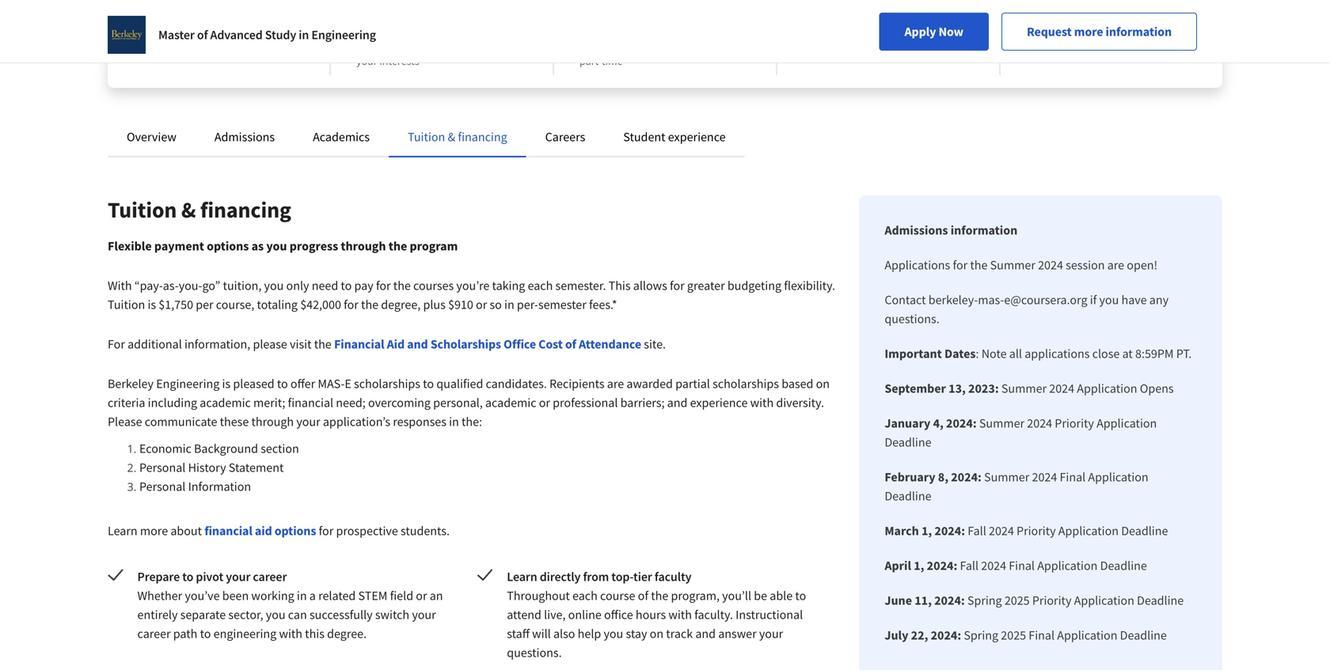 Task type: locate. For each thing, give the bounding box(es) containing it.
per
[[1062, 16, 1078, 30], [196, 297, 214, 313]]

you- inside with "pay-as-you-go" tuition, you only need to pay for the courses you're taking each semester. this allows for greater budgeting flexibility. tuition is $1,750 per course, totaling $42,000 for the degree, plus $910 or so in per-semester fees.*
[[179, 278, 202, 294]]

more up go
[[1075, 24, 1104, 40]]

the up "interests" on the left
[[387, 38, 402, 52]]

in left a
[[297, 589, 307, 604]]

you down office in the bottom left of the page
[[604, 627, 624, 642]]

deadline for april 1, 2024: fall  2024 final application deadline
[[1101, 558, 1148, 574]]

uc berkeley college of engineering logo image
[[108, 16, 146, 54]]

final down march 1, 2024: fall  2024  priority application deadline
[[1009, 558, 1035, 574]]

or left so
[[476, 297, 487, 313]]

student experience
[[624, 129, 726, 145]]

knowledge,
[[133, 32, 187, 46]]

0 horizontal spatial career
[[137, 627, 171, 642]]

0 horizontal spatial learn
[[108, 524, 138, 539]]

pt.
[[1177, 346, 1192, 362]]

spring right 22,
[[964, 628, 999, 644]]

as- down request at the top of page
[[1047, 48, 1060, 62]]

academics
[[313, 129, 370, 145]]

semester inside ($1,750 per unit  x  24 units = $42,000), plus applicable per-semester fees* pay-as-you-go tuition for each unit
[[1118, 32, 1160, 46]]

engineering inside prepare to pivot your career whether you've been working in a related stem field or an entirely separate sector, you can successfully switch your career path to engineering with this degree.
[[214, 627, 277, 642]]

semester down units
[[1118, 32, 1160, 46]]

to left reach
[[178, 48, 187, 62]]

and down "faculty."
[[696, 627, 716, 642]]

1 vertical spatial each
[[528, 278, 553, 294]]

1 horizontal spatial as-
[[1047, 48, 1060, 62]]

you up totaling
[[264, 278, 284, 294]]

from inside the learn directly from top-tier faculty throughout each course of the program, you'll be able to attend live, online office hours with faculty. instructional staff will also help you stay on track and answer your questions.
[[583, 570, 609, 585]]

on inside "lecture videos, hands-on projects, and real-time connections with instructors and peers"
[[907, 16, 919, 30]]

2023:
[[969, 381, 999, 397]]

2 vertical spatial priority
[[1033, 593, 1072, 609]]

career down entirely
[[137, 627, 171, 642]]

experience inside berkeley engineering is pleased to offer mas-e scholarships to qualified candidates. recipients are awarded partial scholarships based on criteria including academic merit; financial need; overcoming personal, academic or professional barriers; and experience with diversity. please communicate these through your application's responses in the:
[[690, 395, 748, 411]]

hours
[[636, 608, 666, 623]]

opens
[[1140, 381, 1174, 397]]

0 horizontal spatial per
[[196, 297, 214, 313]]

in right so
[[505, 297, 515, 313]]

0 horizontal spatial financing
[[200, 196, 291, 224]]

entirely
[[137, 608, 178, 623]]

1 vertical spatial learn
[[108, 524, 138, 539]]

1 vertical spatial semester
[[539, 297, 587, 313]]

a
[[310, 589, 316, 604]]

awarded
[[627, 376, 673, 392]]

0 horizontal spatial more
[[140, 524, 168, 539]]

0 vertical spatial fall
[[968, 524, 987, 539]]

time down months
[[602, 54, 623, 68]]

0 vertical spatial questions.
[[885, 311, 940, 327]]

1 vertical spatial per-
[[517, 297, 539, 313]]

1 vertical spatial final
[[1009, 558, 1035, 574]]

1 vertical spatial unit
[[1167, 48, 1186, 62]]

2 horizontal spatial learn
[[507, 570, 538, 585]]

learn up world-
[[356, 0, 395, 14]]

academics link
[[313, 129, 370, 145]]

as- up $1,750
[[163, 278, 179, 294]]

learn for more
[[108, 524, 138, 539]]

your down "select"
[[356, 54, 377, 68]]

information
[[1106, 24, 1172, 40], [951, 223, 1018, 238]]

2 vertical spatial final
[[1029, 628, 1055, 644]]

1, right "april"
[[914, 558, 925, 574]]

per inside with "pay-as-you-go" tuition, you only need to pay for the courses you're taking each semester. this allows for greater budgeting flexibility. tuition is $1,750 per course, totaling $42,000 for the degree, plus $910 or so in per-semester fees.*
[[196, 297, 214, 313]]

options right aid
[[275, 524, 316, 539]]

summer inside summer 2024 final application deadline
[[985, 470, 1030, 486]]

0 horizontal spatial academic
[[200, 395, 251, 411]]

final for 2025
[[1029, 628, 1055, 644]]

per- down taking
[[517, 297, 539, 313]]

are left open!
[[1108, 257, 1125, 273]]

office
[[504, 337, 536, 352]]

semester down semester.
[[539, 297, 587, 313]]

experience down partial
[[690, 395, 748, 411]]

berkeley engineering is pleased to offer mas-e scholarships to qualified candidates. recipients are awarded partial scholarships based on criteria including academic merit; financial need; overcoming personal, academic or professional barriers; and experience with diversity. please communicate these through your application's responses in the:
[[108, 376, 830, 430]]

2 horizontal spatial each
[[1143, 48, 1165, 62]]

for left the prospective
[[319, 524, 334, 539]]

0 vertical spatial from
[[398, 0, 430, 14]]

the inside the learn directly from top-tier faculty throughout each course of the program, you'll be able to attend live, online office hours with faculty. instructional staff will also help you stay on track and answer your questions.
[[651, 589, 669, 604]]

plus left $910
[[423, 297, 446, 313]]

each up online
[[573, 589, 598, 604]]

engineering inside gain cutting-edge engineering knowledge, technical skills, and expertise to reach your goals
[[218, 16, 273, 30]]

mas-
[[978, 292, 1005, 308]]

2024: right 22,
[[931, 628, 962, 644]]

0 vertical spatial admissions
[[215, 129, 275, 145]]

merit;
[[254, 395, 285, 411]]

2 academic from the left
[[486, 395, 537, 411]]

0 vertical spatial priority
[[1055, 416, 1095, 432]]

per- up the "tuition"
[[1099, 32, 1118, 46]]

2 vertical spatial tuition
[[108, 297, 145, 313]]

1 academic from the left
[[200, 395, 251, 411]]

1 vertical spatial as-
[[163, 278, 179, 294]]

more for about
[[140, 524, 168, 539]]

your down advanced
[[218, 48, 239, 62]]

application's
[[323, 414, 391, 430]]

fall down march 1, 2024: fall  2024  priority application deadline
[[960, 558, 979, 574]]

fall up april 1, 2024: fall  2024 final application deadline
[[968, 524, 987, 539]]

1 vertical spatial on
[[816, 376, 830, 392]]

0 horizontal spatial each
[[528, 278, 553, 294]]

1 horizontal spatial per-
[[1099, 32, 1118, 46]]

unit down fees*
[[1167, 48, 1186, 62]]

top-
[[433, 0, 461, 14], [612, 570, 634, 585]]

faculty up match
[[472, 16, 518, 36]]

1 scholarships from the left
[[354, 376, 421, 392]]

from up course
[[583, 570, 609, 585]]

more left about
[[140, 524, 168, 539]]

11,
[[915, 593, 932, 609]]

for down pay
[[344, 297, 359, 313]]

2024:
[[947, 416, 977, 432], [952, 470, 982, 486], [935, 524, 966, 539], [927, 558, 958, 574], [935, 593, 965, 609], [931, 628, 962, 644]]

to inside the learn directly from top-tier faculty throughout each course of the program, you'll be able to attend live, online office hours with faculty. instructional staff will also help you stay on track and answer your questions.
[[796, 589, 807, 604]]

1 horizontal spatial you-
[[1060, 48, 1081, 62]]

options left as
[[207, 238, 249, 254]]

0 horizontal spatial as-
[[163, 278, 179, 294]]

academic down candidates.
[[486, 395, 537, 411]]

about
[[171, 524, 202, 539]]

1,
[[922, 524, 932, 539], [914, 558, 925, 574]]

contact
[[885, 292, 926, 308]]

scholarships left based
[[713, 376, 779, 392]]

questions. down will
[[507, 646, 562, 661]]

0 horizontal spatial is
[[148, 297, 156, 313]]

final inside summer 2024 final application deadline
[[1060, 470, 1086, 486]]

per- inside ($1,750 per unit  x  24 units = $42,000), plus applicable per-semester fees* pay-as-you-go tuition for each unit
[[1099, 32, 1118, 46]]

0 vertical spatial information
[[1106, 24, 1172, 40]]

gain
[[133, 16, 154, 30]]

your up been
[[226, 570, 251, 585]]

more inside button
[[1075, 24, 1104, 40]]

0 vertical spatial unit
[[1080, 16, 1099, 30]]

learn inside learn from top-tier, world-renowned faculty select the courses that best match your interests
[[356, 0, 395, 14]]

on
[[907, 16, 919, 30], [816, 376, 830, 392], [650, 627, 664, 642]]

0 vertical spatial engineering
[[218, 16, 273, 30]]

engineering inside berkeley engineering is pleased to offer mas-e scholarships to qualified candidates. recipients are awarded partial scholarships based on criteria including academic merit; financial need; overcoming personal, academic or professional barriers; and experience with diversity. please communicate these through your application's responses in the:
[[156, 376, 220, 392]]

you right if
[[1100, 292, 1120, 308]]

time inside "lecture videos, hands-on projects, and real-time connections with instructors and peers"
[[844, 32, 865, 46]]

1 vertical spatial admissions
[[885, 223, 949, 238]]

office
[[604, 608, 633, 623]]

0 vertical spatial per-
[[1099, 32, 1118, 46]]

the inside learn from top-tier, world-renowned faculty select the courses that best match your interests
[[387, 38, 402, 52]]

are
[[1108, 257, 1125, 273], [607, 376, 624, 392]]

&
[[448, 129, 456, 145], [181, 196, 196, 224]]

1 vertical spatial spring
[[964, 628, 999, 644]]

june 11, 2024: spring 2025 priority application deadline
[[885, 593, 1184, 609]]

on inside berkeley engineering is pleased to offer mas-e scholarships to qualified candidates. recipients are awarded partial scholarships based on criteria including academic merit; financial need; overcoming personal, academic or professional barriers; and experience with diversity. please communicate these through your application's responses in the:
[[816, 376, 830, 392]]

tuition & financing link
[[408, 129, 507, 145]]

pivot
[[196, 570, 223, 585]]

semester
[[1118, 32, 1160, 46], [539, 297, 587, 313]]

or inside with "pay-as-you-go" tuition, you only need to pay for the courses you're taking each semester. this allows for greater budgeting flexibility. tuition is $1,750 per course, totaling $42,000 for the degree, plus $910 or so in per-semester fees.*
[[476, 297, 487, 313]]

also
[[554, 627, 575, 642]]

you-
[[1060, 48, 1081, 62], [179, 278, 202, 294]]

your down offer
[[297, 414, 321, 430]]

your inside berkeley engineering is pleased to offer mas-e scholarships to qualified candidates. recipients are awarded partial scholarships based on criteria including academic merit; financial need; overcoming personal, academic or professional barriers; and experience with diversity. please communicate these through your application's responses in the:
[[297, 414, 321, 430]]

0 vertical spatial is
[[148, 297, 156, 313]]

financial
[[288, 395, 334, 411], [205, 524, 253, 539]]

per- inside with "pay-as-you-go" tuition, you only need to pay for the courses you're taking each semester. this allows for greater budgeting flexibility. tuition is $1,750 per course, totaling $42,000 for the degree, plus $910 or so in per-semester fees.*
[[517, 297, 539, 313]]

0 horizontal spatial per-
[[517, 297, 539, 313]]

x
[[1101, 16, 1106, 30]]

learn inside the learn directly from top-tier faculty throughout each course of the program, you'll be able to attend live, online office hours with faculty. instructional staff will also help you stay on track and answer your questions.
[[507, 570, 538, 585]]

0 vertical spatial as-
[[1047, 48, 1060, 62]]

each down fees*
[[1143, 48, 1165, 62]]

can
[[288, 608, 307, 623]]

as- inside ($1,750 per unit  x  24 units = $42,000), plus applicable per-semester fees* pay-as-you-go tuition for each unit
[[1047, 48, 1060, 62]]

with up the track
[[669, 608, 692, 623]]

8,
[[938, 470, 949, 486]]

expertise
[[133, 48, 176, 62]]

1, for march
[[922, 524, 932, 539]]

master of advanced study in engineering
[[158, 27, 376, 43]]

1 horizontal spatial more
[[1075, 24, 1104, 40]]

2 horizontal spatial on
[[907, 16, 919, 30]]

1 horizontal spatial academic
[[486, 395, 537, 411]]

0 vertical spatial experience
[[668, 129, 726, 145]]

top- up renowned
[[433, 0, 461, 14]]

professional
[[553, 395, 618, 411]]

2024 down 'applications'
[[1050, 381, 1075, 397]]

1 vertical spatial top-
[[612, 570, 634, 585]]

important dates : note all applications close at 8:59pm pt.
[[885, 346, 1192, 362]]

1 vertical spatial experience
[[690, 395, 748, 411]]

2024 inside summer 2024 priority application deadline
[[1028, 416, 1053, 432]]

0 vertical spatial each
[[1143, 48, 1165, 62]]

tuition & financing
[[408, 129, 507, 145], [108, 196, 291, 224]]

deadline inside summer 2024 priority application deadline
[[885, 435, 932, 451]]

academic up these
[[200, 395, 251, 411]]

2025 for priority
[[1005, 593, 1030, 609]]

are up barriers;
[[607, 376, 624, 392]]

per up applicable
[[1062, 16, 1078, 30]]

1 horizontal spatial engineering
[[312, 27, 376, 43]]

of right cost
[[565, 337, 577, 352]]

go"
[[202, 278, 220, 294]]

0 horizontal spatial semester
[[539, 297, 587, 313]]

1 horizontal spatial of
[[565, 337, 577, 352]]

1 vertical spatial more
[[140, 524, 168, 539]]

through inside berkeley engineering is pleased to offer mas-e scholarships to qualified candidates. recipients are awarded partial scholarships based on criteria including academic merit; financial need; overcoming personal, academic or professional barriers; and experience with diversity. please communicate these through your application's responses in the:
[[251, 414, 294, 430]]

1 horizontal spatial semester
[[1118, 32, 1160, 46]]

personal,
[[433, 395, 483, 411]]

personal
[[139, 460, 186, 476], [139, 479, 186, 495]]

0 vertical spatial 2025
[[1005, 593, 1030, 609]]

to down "separate"
[[200, 627, 211, 642]]

information
[[188, 479, 251, 495]]

2024
[[1039, 257, 1064, 273], [1050, 381, 1075, 397], [1028, 416, 1053, 432], [1033, 470, 1058, 486], [989, 524, 1015, 539], [982, 558, 1007, 574]]

or left 1.5-
[[677, 38, 687, 52]]

you- up $1,750
[[179, 278, 202, 294]]

faculty up program,
[[655, 570, 692, 585]]

2024: right 8, on the right bottom of the page
[[952, 470, 982, 486]]

0 horizontal spatial from
[[398, 0, 430, 14]]

questions. down contact
[[885, 311, 940, 327]]

1 vertical spatial are
[[607, 376, 624, 392]]

0 horizontal spatial engineering
[[156, 376, 220, 392]]

final
[[1060, 470, 1086, 486], [1009, 558, 1035, 574], [1029, 628, 1055, 644]]

2024: up 11,
[[927, 558, 958, 574]]

instructional
[[736, 608, 803, 623]]

if
[[1091, 292, 1097, 308]]

1 vertical spatial priority
[[1017, 524, 1056, 539]]

you- down applicable
[[1060, 48, 1081, 62]]

plus inside ($1,750 per unit  x  24 units = $42,000), plus applicable per-semester fees* pay-as-you-go tuition for each unit
[[1027, 32, 1046, 46]]

1 horizontal spatial financial
[[288, 395, 334, 411]]

this
[[609, 278, 631, 294]]

learn up throughout
[[507, 570, 538, 585]]

related
[[318, 589, 356, 604]]

through down merit;
[[251, 414, 294, 430]]

or
[[677, 38, 687, 52], [476, 297, 487, 313], [539, 395, 550, 411], [416, 589, 427, 604]]

0 vertical spatial you-
[[1060, 48, 1081, 62]]

april 1, 2024: fall  2024 final application deadline
[[885, 558, 1148, 574]]

priority up july 22, 2024: spring 2025 final application deadline in the right bottom of the page
[[1033, 593, 1072, 609]]

0 vertical spatial faculty
[[472, 16, 518, 36]]

1 horizontal spatial tuition & financing
[[408, 129, 507, 145]]

on right based
[[816, 376, 830, 392]]

or left an
[[416, 589, 427, 604]]

learn for from
[[356, 0, 395, 14]]

or inside berkeley engineering is pleased to offer mas-e scholarships to qualified candidates. recipients are awarded partial scholarships based on criteria including academic merit; financial need; overcoming personal, academic or professional barriers; and experience with diversity. please communicate these through your application's responses in the:
[[539, 395, 550, 411]]

2 vertical spatial each
[[573, 589, 598, 604]]

each inside with "pay-as-you-go" tuition, you only need to pay for the courses you're taking each semester. this allows for greater budgeting flexibility. tuition is $1,750 per course, totaling $42,000 for the degree, plus $910 or so in per-semester fees.*
[[528, 278, 553, 294]]

0 horizontal spatial faculty
[[472, 16, 518, 36]]

0 horizontal spatial are
[[607, 376, 624, 392]]

you inside prepare to pivot your career whether you've been working in a related stem field or an entirely separate sector, you can successfully switch your career path to engineering with this degree.
[[266, 608, 286, 623]]

2024: for june
[[935, 593, 965, 609]]

your down instructional
[[760, 627, 784, 642]]

2024 down march 1, 2024: fall  2024  priority application deadline
[[982, 558, 1007, 574]]

"pay-
[[135, 278, 163, 294]]

1 vertical spatial you-
[[179, 278, 202, 294]]

2024 up april 1, 2024: fall  2024 final application deadline
[[989, 524, 1015, 539]]

faculty.
[[695, 608, 733, 623]]

recipients
[[550, 376, 605, 392]]

spring for july 22, 2024:
[[964, 628, 999, 644]]

0 horizontal spatial admissions
[[215, 129, 275, 145]]

0 horizontal spatial through
[[251, 414, 294, 430]]

0 vertical spatial learn
[[356, 0, 395, 14]]

whether
[[137, 589, 182, 604]]

questions. inside contact berkeley-mas-e@coursera.org if you have any questions.
[[885, 311, 940, 327]]

the up hours
[[651, 589, 669, 604]]

1 horizontal spatial from
[[583, 570, 609, 585]]

1 horizontal spatial are
[[1108, 257, 1125, 273]]

2024: right 11,
[[935, 593, 965, 609]]

financial left aid
[[205, 524, 253, 539]]

0 vertical spatial engineering
[[312, 27, 376, 43]]

any
[[1150, 292, 1169, 308]]

information inside button
[[1106, 24, 1172, 40]]

live,
[[544, 608, 566, 623]]

time down videos,
[[844, 32, 865, 46]]

0 horizontal spatial questions.
[[507, 646, 562, 661]]

1 vertical spatial financial
[[205, 524, 253, 539]]

in left the:
[[449, 414, 459, 430]]

attendance
[[579, 337, 642, 352]]

budgeting
[[728, 278, 782, 294]]

is inside berkeley engineering is pleased to offer mas-e scholarships to qualified candidates. recipients are awarded partial scholarships based on criteria including academic merit; financial need; overcoming personal, academic or professional barriers; and experience with diversity. please communicate these through your application's responses in the:
[[222, 376, 231, 392]]

2 personal from the top
[[139, 479, 186, 495]]

1 horizontal spatial questions.
[[885, 311, 940, 327]]

top- up course
[[612, 570, 634, 585]]

fall for march 1, 2024:
[[968, 524, 987, 539]]

through up pay
[[341, 238, 386, 254]]

questions. inside the learn directly from top-tier faculty throughout each course of the program, you'll be able to attend live, online office hours with faculty. instructional staff will also help you stay on track and answer your questions.
[[507, 646, 562, 661]]

at
[[1123, 346, 1133, 362]]

the
[[387, 38, 402, 52], [389, 238, 407, 254], [971, 257, 988, 273], [394, 278, 411, 294], [361, 297, 379, 313], [314, 337, 332, 352], [651, 589, 669, 604]]

career up working
[[253, 570, 287, 585]]

0 vertical spatial plus
[[1027, 32, 1046, 46]]

1 vertical spatial questions.
[[507, 646, 562, 661]]

as- inside with "pay-as-you-go" tuition, you only need to pay for the courses you're taking each semester. this allows for greater budgeting flexibility. tuition is $1,750 per course, totaling $42,000 for the degree, plus $910 or so in per-semester fees.*
[[163, 278, 179, 294]]

1 horizontal spatial scholarships
[[713, 376, 779, 392]]

applications for the summer 2024 session are open!
[[885, 257, 1158, 273]]

lecture
[[803, 16, 838, 30]]

2024: for february
[[952, 470, 982, 486]]

match
[[486, 38, 515, 52]]

1 vertical spatial plus
[[423, 297, 446, 313]]

0 horizontal spatial on
[[650, 627, 664, 642]]

through
[[341, 238, 386, 254], [251, 414, 294, 430]]

more for information
[[1075, 24, 1104, 40]]

engineering up including on the left of page
[[156, 376, 220, 392]]

request more information
[[1027, 24, 1172, 40]]

1 vertical spatial personal
[[139, 479, 186, 495]]

1 vertical spatial faculty
[[655, 570, 692, 585]]

2025
[[1005, 593, 1030, 609], [1001, 628, 1027, 644]]

january 4, 2024:
[[885, 416, 977, 432]]

courses up $910
[[414, 278, 454, 294]]

summer down summer 2024 priority application deadline
[[985, 470, 1030, 486]]

or down candidates.
[[539, 395, 550, 411]]

you down working
[[266, 608, 286, 623]]

2 horizontal spatial time
[[844, 32, 865, 46]]

in 9 months full time or 1.5-4 years part-time
[[580, 38, 739, 68]]

1 vertical spatial financing
[[200, 196, 291, 224]]

priority for 2025
[[1033, 593, 1072, 609]]

to right able
[[796, 589, 807, 604]]

8:59pm
[[1136, 346, 1174, 362]]

1 horizontal spatial information
[[1106, 24, 1172, 40]]

1 vertical spatial information
[[951, 223, 1018, 238]]

2025 down the june 11, 2024: spring 2025 priority application deadline
[[1001, 628, 1027, 644]]

1 vertical spatial fall
[[960, 558, 979, 574]]

final down the june 11, 2024: spring 2025 priority application deadline
[[1029, 628, 1055, 644]]

engineering down sector,
[[214, 627, 277, 642]]

0 vertical spatial more
[[1075, 24, 1104, 40]]

1 horizontal spatial each
[[573, 589, 598, 604]]

site.
[[644, 337, 666, 352]]

0 vertical spatial spring
[[968, 593, 1003, 609]]

1, right march
[[922, 524, 932, 539]]

1 vertical spatial courses
[[414, 278, 454, 294]]

0 vertical spatial final
[[1060, 470, 1086, 486]]

2024 down september 13, 2023: summer 2024 application opens
[[1028, 416, 1053, 432]]

1 horizontal spatial admissions
[[885, 223, 949, 238]]

help
[[578, 627, 601, 642]]

2 vertical spatial of
[[638, 589, 649, 604]]

each right taking
[[528, 278, 553, 294]]

open!
[[1127, 257, 1158, 273]]

engineering right study
[[312, 27, 376, 43]]

1 vertical spatial through
[[251, 414, 294, 430]]

faculty
[[472, 16, 518, 36], [655, 570, 692, 585]]

now
[[939, 24, 964, 40]]

courses down renowned
[[405, 38, 440, 52]]

2024 for session
[[1039, 257, 1064, 273]]

each inside ($1,750 per unit  x  24 units = $42,000), plus applicable per-semester fees* pay-as-you-go tuition for each unit
[[1143, 48, 1165, 62]]

summer down 2023:
[[980, 416, 1025, 432]]

that
[[442, 38, 461, 52]]



Task type: describe. For each thing, give the bounding box(es) containing it.
applications
[[1025, 346, 1090, 362]]

partial
[[676, 376, 710, 392]]

summer inside summer 2024 priority application deadline
[[980, 416, 1025, 432]]

1 personal from the top
[[139, 460, 186, 476]]

2 scholarships from the left
[[713, 376, 779, 392]]

or inside prepare to pivot your career whether you've been working in a related stem field or an entirely separate sector, you can successfully switch your career path to engineering with this degree.
[[416, 589, 427, 604]]

learn more about financial aid options for prospective students.
[[108, 524, 450, 539]]

plus inside with "pay-as-you-go" tuition, you only need to pay for the courses you're taking each semester. this allows for greater budgeting flexibility. tuition is $1,750 per course, totaling $42,000 for the degree, plus $910 or so in per-semester fees.*
[[423, 297, 446, 313]]

$1,750
[[159, 297, 193, 313]]

admissions for admissions
[[215, 129, 275, 145]]

or inside in 9 months full time or 1.5-4 years part-time
[[677, 38, 687, 52]]

0 vertical spatial &
[[448, 129, 456, 145]]

:
[[976, 346, 979, 362]]

4
[[707, 38, 712, 52]]

background
[[194, 441, 258, 457]]

to left offer
[[277, 376, 288, 392]]

working
[[251, 589, 294, 604]]

path
[[173, 627, 198, 642]]

skills,
[[234, 32, 259, 46]]

and inside the learn directly from top-tier faculty throughout each course of the program, you'll be able to attend live, online office hours with faculty. instructional staff will also help you stay on track and answer your questions.
[[696, 627, 716, 642]]

switch
[[375, 608, 410, 623]]

need
[[312, 278, 338, 294]]

select
[[356, 38, 385, 52]]

apply now button
[[880, 13, 989, 51]]

payment
[[154, 238, 204, 254]]

based
[[782, 376, 814, 392]]

summer 2024 final application deadline
[[885, 470, 1149, 505]]

tuition inside with "pay-as-you-go" tuition, you only need to pay for the courses you're taking each semester. this allows for greater budgeting flexibility. tuition is $1,750 per course, totaling $42,000 for the degree, plus $910 or so in per-semester fees.*
[[108, 297, 145, 313]]

and inside gain cutting-edge engineering knowledge, technical skills, and expertise to reach your goals
[[262, 32, 279, 46]]

1 horizontal spatial unit
[[1167, 48, 1186, 62]]

admissions for admissions information
[[885, 223, 949, 238]]

faculty inside learn from top-tier, world-renowned faculty select the courses that best match your interests
[[472, 16, 518, 36]]

section
[[261, 441, 299, 457]]

1 horizontal spatial through
[[341, 238, 386, 254]]

to inside with "pay-as-you-go" tuition, you only need to pay for the courses you're taking each semester. this allows for greater budgeting flexibility. tuition is $1,750 per course, totaling $42,000 for the degree, plus $910 or so in per-semester fees.*
[[341, 278, 352, 294]]

you right as
[[266, 238, 287, 254]]

2024 for priority
[[989, 524, 1015, 539]]

flexibility.
[[784, 278, 836, 294]]

2024 for application
[[1050, 381, 1075, 397]]

2024: for january
[[947, 416, 977, 432]]

april
[[885, 558, 912, 574]]

june
[[885, 593, 913, 609]]

0 horizontal spatial unit
[[1080, 16, 1099, 30]]

fees.*
[[589, 297, 617, 313]]

deadline inside summer 2024 final application deadline
[[885, 489, 932, 505]]

berkeley-
[[929, 292, 978, 308]]

4,
[[934, 416, 944, 432]]

from inside learn from top-tier, world-renowned faculty select the courses that best match your interests
[[398, 0, 430, 14]]

diversity.
[[777, 395, 825, 411]]

2024 inside summer 2024 final application deadline
[[1033, 470, 1058, 486]]

1 horizontal spatial time
[[654, 38, 675, 52]]

july 22, 2024: spring 2025 final application deadline
[[885, 628, 1167, 644]]

tier
[[634, 570, 652, 585]]

in right study
[[299, 27, 309, 43]]

faculty inside the learn directly from top-tier faculty throughout each course of the program, you'll be able to attend live, online office hours with faculty. instructional staff will also help you stay on track and answer your questions.
[[655, 570, 692, 585]]

you inside with "pay-as-you-go" tuition, you only need to pay for the courses you're taking each semester. this allows for greater budgeting flexibility. tuition is $1,750 per course, totaling $42,000 for the degree, plus $910 or so in per-semester fees.*
[[264, 278, 284, 294]]

the down pay
[[361, 297, 379, 313]]

course,
[[216, 297, 254, 313]]

9
[[591, 38, 597, 52]]

application inside summer 2024 priority application deadline
[[1097, 416, 1158, 432]]

semester inside with "pay-as-you-go" tuition, you only need to pay for the courses you're taking each semester. this allows for greater budgeting flexibility. tuition is $1,750 per course, totaling $42,000 for the degree, plus $910 or so in per-semester fees.*
[[539, 297, 587, 313]]

cost
[[539, 337, 563, 352]]

2025 for final
[[1001, 628, 1027, 644]]

financial inside berkeley engineering is pleased to offer mas-e scholarships to qualified candidates. recipients are awarded partial scholarships based on criteria including academic merit; financial need; overcoming personal, academic or professional barriers; and experience with diversity. please communicate these through your application's responses in the:
[[288, 395, 334, 411]]

1, for april
[[914, 558, 925, 574]]

0 horizontal spatial options
[[207, 238, 249, 254]]

successfully
[[310, 608, 373, 623]]

course
[[600, 589, 636, 604]]

and right the aid
[[407, 337, 428, 352]]

staff
[[507, 627, 530, 642]]

in inside prepare to pivot your career whether you've been working in a related stem field or an entirely separate sector, you can successfully switch your career path to engineering with this degree.
[[297, 589, 307, 604]]

an
[[430, 589, 443, 604]]

your inside learn from top-tier, world-renowned faculty select the courses that best match your interests
[[356, 54, 377, 68]]

0 horizontal spatial financial
[[205, 524, 253, 539]]

are inside berkeley engineering is pleased to offer mas-e scholarships to qualified candidates. recipients are awarded partial scholarships based on criteria including academic merit; financial need; overcoming personal, academic or professional barriers; and experience with diversity. please communicate these through your application's responses in the:
[[607, 376, 624, 392]]

the up mas-
[[971, 257, 988, 273]]

admissions information
[[885, 223, 1018, 238]]

your inside gain cutting-edge engineering knowledge, technical skills, and expertise to reach your goals
[[218, 48, 239, 62]]

0 vertical spatial tuition
[[408, 129, 445, 145]]

able
[[770, 589, 793, 604]]

important
[[885, 346, 942, 362]]

1 horizontal spatial options
[[275, 524, 316, 539]]

for inside ($1,750 per unit  x  24 units = $42,000), plus applicable per-semester fees* pay-as-you-go tuition for each unit
[[1128, 48, 1141, 62]]

renowned
[[401, 16, 469, 36]]

1 horizontal spatial financing
[[458, 129, 507, 145]]

cutting-
[[157, 16, 193, 30]]

as
[[252, 238, 264, 254]]

deadline for june 11, 2024: spring 2025 priority application deadline
[[1138, 593, 1184, 609]]

aid
[[387, 337, 405, 352]]

you'll
[[723, 589, 752, 604]]

top- inside learn from top-tier, world-renowned faculty select the courses that best match your interests
[[433, 0, 461, 14]]

and down the lecture
[[803, 32, 821, 46]]

1 vertical spatial career
[[137, 627, 171, 642]]

0 vertical spatial tuition & financing
[[408, 129, 507, 145]]

1 horizontal spatial career
[[253, 570, 287, 585]]

careers
[[545, 129, 586, 145]]

2024: for july
[[931, 628, 962, 644]]

learn for directly
[[507, 570, 538, 585]]

the right 'visit'
[[314, 337, 332, 352]]

to left qualified on the left of the page
[[423, 376, 434, 392]]

information,
[[185, 337, 251, 352]]

$42,000),
[[1154, 16, 1196, 30]]

and inside berkeley engineering is pleased to offer mas-e scholarships to qualified candidates. recipients are awarded partial scholarships based on criteria including academic merit; financial need; overcoming personal, academic or professional barriers; and experience with diversity. please communicate these through your application's responses in the:
[[667, 395, 688, 411]]

connections
[[867, 32, 924, 46]]

you've
[[185, 589, 220, 604]]

2024: for march
[[935, 524, 966, 539]]

to inside gain cutting-edge engineering knowledge, technical skills, and expertise to reach your goals
[[178, 48, 187, 62]]

for right pay
[[376, 278, 391, 294]]

berkeley
[[108, 376, 154, 392]]

have
[[1122, 292, 1147, 308]]

($1,750 per unit  x  24 units = $42,000), plus applicable per-semester fees* pay-as-you-go tuition for each unit
[[1027, 16, 1196, 62]]

contact berkeley-mas-e@coursera.org if you have any questions.
[[885, 292, 1169, 327]]

sector,
[[228, 608, 263, 623]]

you inside the learn directly from top-tier faculty throughout each course of the program, you'll be able to attend live, online office hours with faculty. instructional staff will also help you stay on track and answer your questions.
[[604, 627, 624, 642]]

note
[[982, 346, 1007, 362]]

and left peers
[[855, 48, 873, 62]]

0 horizontal spatial &
[[181, 196, 196, 224]]

been
[[222, 589, 249, 604]]

top- inside the learn directly from top-tier faculty throughout each course of the program, you'll be able to attend live, online office hours with faculty. instructional staff will also help you stay on track and answer your questions.
[[612, 570, 634, 585]]

dates
[[945, 346, 976, 362]]

careers link
[[545, 129, 586, 145]]

$910
[[448, 297, 474, 313]]

the left program
[[389, 238, 407, 254]]

summer down all
[[1002, 381, 1047, 397]]

each inside the learn directly from top-tier faculty throughout each course of the program, you'll be able to attend live, online office hours with faculty. instructional staff will also help you stay on track and answer your questions.
[[573, 589, 598, 604]]

deadline for march 1, 2024: fall  2024  priority application deadline
[[1122, 524, 1169, 539]]

application inside summer 2024 final application deadline
[[1089, 470, 1149, 486]]

peers
[[875, 48, 901, 62]]

your inside the learn directly from top-tier faculty throughout each course of the program, you'll be able to attend live, online office hours with faculty. instructional staff will also help you stay on track and answer your questions.
[[760, 627, 784, 642]]

per inside ($1,750 per unit  x  24 units = $42,000), plus applicable per-semester fees* pay-as-you-go tuition for each unit
[[1062, 16, 1078, 30]]

0 vertical spatial are
[[1108, 257, 1125, 273]]

barriers;
[[621, 395, 665, 411]]

summer up mas-
[[991, 257, 1036, 273]]

applicable
[[1048, 32, 1097, 46]]

spring for june 11, 2024:
[[968, 593, 1003, 609]]

prepare to pivot your career whether you've been working in a related stem field or an entirely separate sector, you can successfully switch your career path to engineering with this degree.
[[137, 570, 443, 642]]

scholarships
[[431, 337, 501, 352]]

1 vertical spatial tuition & financing
[[108, 196, 291, 224]]

0 horizontal spatial time
[[602, 54, 623, 68]]

with inside "lecture videos, hands-on projects, and real-time connections with instructors and peers"
[[926, 32, 947, 46]]

1 vertical spatial tuition
[[108, 196, 177, 224]]

for up berkeley-
[[953, 257, 968, 273]]

priority for 2024
[[1017, 524, 1056, 539]]

these
[[220, 414, 249, 430]]

with inside the learn directly from top-tier faculty throughout each course of the program, you'll be able to attend live, online office hours with faculty. instructional staff will also help you stay on track and answer your questions.
[[669, 608, 692, 623]]

march 1, 2024: fall  2024  priority application deadline
[[885, 524, 1169, 539]]

is inside with "pay-as-you-go" tuition, you only need to pay for the courses you're taking each semester. this allows for greater budgeting flexibility. tuition is $1,750 per course, totaling $42,000 for the degree, plus $910 or so in per-semester fees.*
[[148, 297, 156, 313]]

financial aid options link
[[205, 524, 316, 539]]

2024 for final
[[982, 558, 1007, 574]]

you- inside ($1,750 per unit  x  24 units = $42,000), plus applicable per-semester fees* pay-as-you-go tuition for each unit
[[1060, 48, 1081, 62]]

qualified
[[437, 376, 483, 392]]

economic background section personal history statement personal information
[[139, 441, 299, 495]]

on inside the learn directly from top-tier faculty throughout each course of the program, you'll be able to attend live, online office hours with faculty. instructional staff will also help you stay on track and answer your questions.
[[650, 627, 664, 642]]

priority inside summer 2024 priority application deadline
[[1055, 416, 1095, 432]]

student
[[624, 129, 666, 145]]

for right allows
[[670, 278, 685, 294]]

taking
[[492, 278, 525, 294]]

advanced
[[210, 27, 263, 43]]

($1,750
[[1027, 16, 1060, 30]]

deadline for july 22, 2024: spring 2025 final application deadline
[[1121, 628, 1167, 644]]

throughout
[[507, 589, 570, 604]]

fall for april 1, 2024:
[[960, 558, 979, 574]]

1.5-
[[689, 38, 707, 52]]

in inside with "pay-as-you-go" tuition, you only need to pay for the courses you're taking each semester. this allows for greater budgeting flexibility. tuition is $1,750 per course, totaling $42,000 for the degree, plus $910 or so in per-semester fees.*
[[505, 297, 515, 313]]

february
[[885, 470, 936, 486]]

you inside contact berkeley-mas-e@coursera.org if you have any questions.
[[1100, 292, 1120, 308]]

full
[[637, 38, 652, 52]]

courses inside with "pay-as-you-go" tuition, you only need to pay for the courses you're taking each semester. this allows for greater budgeting flexibility. tuition is $1,750 per course, totaling $42,000 for the degree, plus $910 or so in per-semester fees.*
[[414, 278, 454, 294]]

totaling
[[257, 297, 298, 313]]

with inside prepare to pivot your career whether you've been working in a related stem field or an entirely separate sector, you can successfully switch your career path to engineering with this degree.
[[279, 627, 303, 642]]

prepare
[[137, 570, 180, 585]]

courses inside learn from top-tier, world-renowned faculty select the courses that best match your interests
[[405, 38, 440, 52]]

stem
[[358, 589, 388, 604]]

instructors
[[803, 48, 853, 62]]

the up degree,
[[394, 278, 411, 294]]

flexible
[[108, 238, 152, 254]]

apply now
[[905, 24, 964, 40]]

in inside berkeley engineering is pleased to offer mas-e scholarships to qualified candidates. recipients are awarded partial scholarships based on criteria including academic merit; financial need; overcoming personal, academic or professional barriers; and experience with diversity. please communicate these through your application's responses in the:
[[449, 414, 459, 430]]

2024: for april
[[927, 558, 958, 574]]

communicate
[[145, 414, 217, 430]]

of inside the learn directly from top-tier faculty throughout each course of the program, you'll be able to attend live, online office hours with faculty. instructional staff will also help you stay on track and answer your questions.
[[638, 589, 649, 604]]

to left pivot
[[182, 570, 194, 585]]

0 horizontal spatial of
[[197, 27, 208, 43]]

be
[[754, 589, 768, 604]]

your down an
[[412, 608, 436, 623]]

final for 2024
[[1009, 558, 1035, 574]]

track
[[666, 627, 693, 642]]

with inside berkeley engineering is pleased to offer mas-e scholarships to qualified candidates. recipients are awarded partial scholarships based on criteria including academic merit; financial need; overcoming personal, academic or professional barriers; and experience with diversity. please communicate these through your application's responses in the:
[[751, 395, 774, 411]]

candidates.
[[486, 376, 547, 392]]

months
[[599, 38, 634, 52]]



Task type: vqa. For each thing, say whether or not it's contained in the screenshot.
Modern Slavery Statement link on the right of page
no



